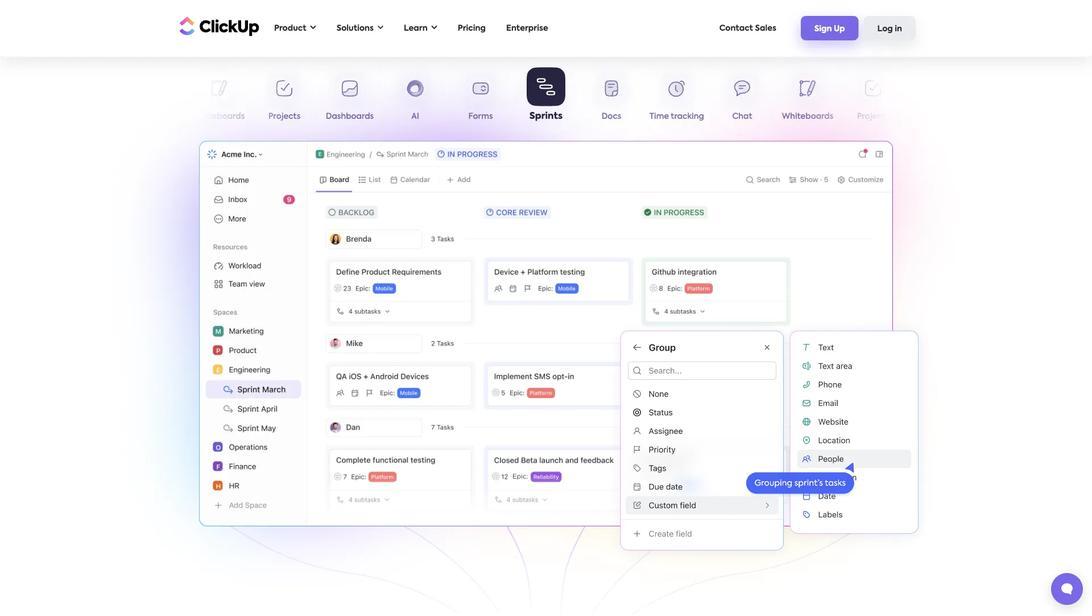 Task type: vqa. For each thing, say whether or not it's contained in the screenshot.
SUPPORT
no



Task type: locate. For each thing, give the bounding box(es) containing it.
docs button
[[579, 73, 644, 125]]

forms button
[[448, 73, 514, 125]]

solutions button
[[331, 17, 389, 40]]

0 horizontal spatial dashboards
[[326, 113, 374, 121]]

sign
[[815, 25, 832, 33]]

forms
[[469, 113, 493, 121]]

log in link
[[864, 16, 916, 40]]

1 horizontal spatial dashboards button
[[906, 73, 972, 125]]

contact
[[720, 24, 753, 32]]

clickup image
[[176, 15, 259, 37]]

projects button
[[252, 73, 317, 125], [841, 73, 906, 125]]

contact sales link
[[714, 17, 782, 40]]

sprints button
[[514, 67, 579, 124]]

2 whiteboards from the left
[[782, 113, 834, 121]]

1 horizontal spatial projects
[[857, 113, 889, 121]]

0 horizontal spatial chat
[[144, 113, 164, 121]]

0 horizontal spatial projects button
[[252, 73, 317, 125]]

1 horizontal spatial dashboards
[[915, 113, 963, 121]]

dashboards button
[[317, 73, 383, 125], [906, 73, 972, 125]]

enterprise
[[506, 24, 548, 32]]

chat button
[[121, 73, 186, 125], [710, 73, 775, 125]]

1 horizontal spatial chat button
[[710, 73, 775, 125]]

0 horizontal spatial chat button
[[121, 73, 186, 125]]

1 horizontal spatial whiteboards button
[[775, 73, 841, 125]]

1 whiteboards from the left
[[193, 113, 245, 121]]

1 dashboards from the left
[[326, 113, 374, 121]]

sign up
[[815, 25, 845, 33]]

0 horizontal spatial dashboards button
[[317, 73, 383, 125]]

0 horizontal spatial projects
[[268, 113, 301, 121]]

1 horizontal spatial projects button
[[841, 73, 906, 125]]

0 horizontal spatial whiteboards
[[193, 113, 245, 121]]

learn button
[[398, 17, 443, 40]]

contact sales
[[720, 24, 777, 32]]

sprints image
[[199, 141, 893, 527], [606, 318, 933, 567]]

1 horizontal spatial chat
[[733, 113, 752, 121]]

dashboards
[[326, 113, 374, 121], [915, 113, 963, 121]]

product
[[274, 24, 307, 32]]

time
[[650, 113, 669, 121]]

whiteboards button
[[186, 73, 252, 125], [775, 73, 841, 125]]

0 horizontal spatial whiteboards button
[[186, 73, 252, 125]]

whiteboards
[[193, 113, 245, 121], [782, 113, 834, 121]]

whiteboards for 1st whiteboards button from the right
[[782, 113, 834, 121]]

projects
[[268, 113, 301, 121], [857, 113, 889, 121]]

2 chat from the left
[[733, 113, 752, 121]]

1 horizontal spatial whiteboards
[[782, 113, 834, 121]]

1 chat from the left
[[144, 113, 164, 121]]

chat
[[144, 113, 164, 121], [733, 113, 752, 121]]

2 dashboards button from the left
[[906, 73, 972, 125]]



Task type: describe. For each thing, give the bounding box(es) containing it.
1 projects from the left
[[268, 113, 301, 121]]

sprints
[[530, 112, 563, 121]]

docs
[[602, 113, 622, 121]]

up
[[834, 25, 845, 33]]

tracking
[[671, 113, 704, 121]]

product button
[[269, 17, 322, 40]]

1 dashboards button from the left
[[317, 73, 383, 125]]

log
[[878, 25, 893, 33]]

whiteboards for second whiteboards button from right
[[193, 113, 245, 121]]

1 chat button from the left
[[121, 73, 186, 125]]

sales
[[755, 24, 777, 32]]

ai
[[411, 113, 419, 121]]

pricing link
[[452, 17, 492, 40]]

enterprise link
[[501, 17, 554, 40]]

time tracking
[[650, 113, 704, 121]]

pricing
[[458, 24, 486, 32]]

sign up button
[[801, 16, 859, 40]]

solutions
[[337, 24, 374, 32]]

learn
[[404, 24, 428, 32]]

2 dashboards from the left
[[915, 113, 963, 121]]

2 projects button from the left
[[841, 73, 906, 125]]

time tracking button
[[644, 73, 710, 125]]

2 chat button from the left
[[710, 73, 775, 125]]

log in
[[878, 25, 902, 33]]

2 projects from the left
[[857, 113, 889, 121]]

in
[[895, 25, 902, 33]]

ai button
[[383, 73, 448, 125]]

1 projects button from the left
[[252, 73, 317, 125]]

2 whiteboards button from the left
[[775, 73, 841, 125]]

1 whiteboards button from the left
[[186, 73, 252, 125]]



